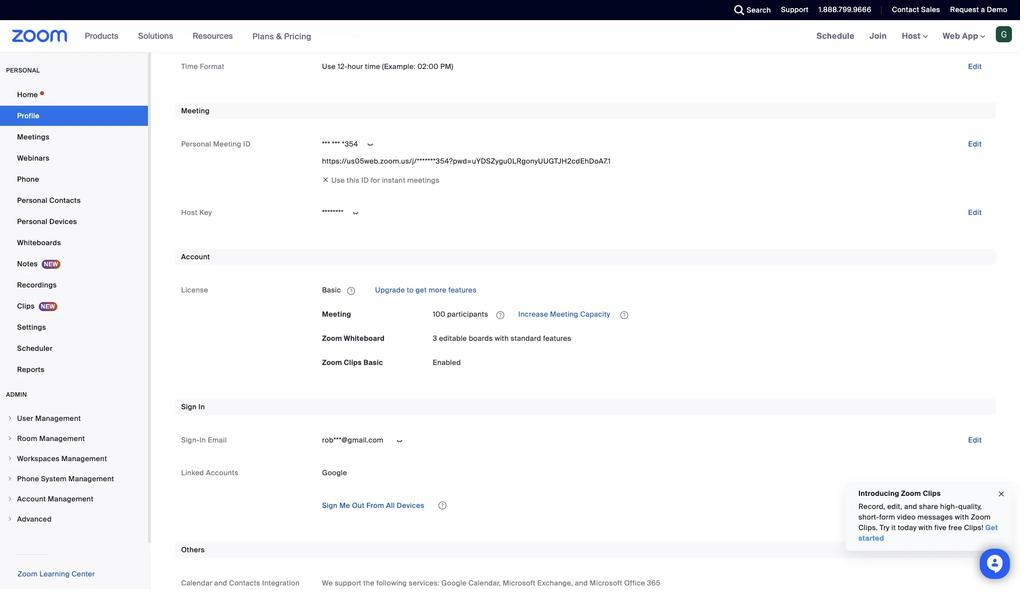 Task type: locate. For each thing, give the bounding box(es) containing it.
product information navigation
[[77, 20, 319, 53]]

2 edit from the top
[[969, 62, 982, 71]]

advanced
[[17, 515, 52, 524]]

zoom learning center
[[18, 569, 95, 578]]

1 vertical spatial use
[[331, 176, 345, 185]]

use left this
[[331, 176, 345, 185]]

personal menu menu
[[0, 85, 148, 381]]

1 microsoft from the left
[[503, 578, 536, 587]]

sign left me
[[322, 501, 338, 510]]

system
[[41, 474, 67, 483]]

zoom left learning
[[18, 569, 38, 578]]

microsoft left office
[[590, 578, 623, 587]]

right image
[[7, 415, 13, 421], [7, 456, 13, 462], [7, 516, 13, 522]]

1 vertical spatial host
[[181, 208, 198, 217]]

0 vertical spatial sign
[[181, 402, 197, 412]]

edit button for time format
[[960, 58, 990, 75]]

solutions button
[[138, 20, 178, 52]]

0 vertical spatial use
[[322, 62, 336, 71]]

0 vertical spatial clips
[[17, 302, 35, 311]]

0 horizontal spatial sign
[[181, 402, 197, 412]]

edit,
[[888, 502, 903, 511]]

phone for phone system management
[[17, 474, 39, 483]]

basic down whiteboard
[[364, 358, 383, 367]]

contact sales link
[[885, 0, 943, 20], [892, 5, 941, 14]]

and up video
[[905, 502, 918, 511]]

microsoft right calendar,
[[503, 578, 536, 587]]

personal devices
[[17, 217, 77, 226]]

account inside menu item
[[17, 494, 46, 503]]

show host key image
[[348, 209, 364, 218]]

right image inside account management menu item
[[7, 496, 13, 502]]

phone down workspaces
[[17, 474, 39, 483]]

1.888.799.9666 button
[[811, 0, 874, 20], [819, 5, 872, 14]]

zoom
[[322, 334, 342, 343], [322, 358, 342, 367], [901, 489, 921, 498], [971, 512, 991, 522], [18, 569, 38, 578]]

increase meeting capacity
[[517, 310, 612, 319]]

devices inside button
[[397, 501, 425, 510]]

0 vertical spatial id
[[243, 139, 251, 149]]

phone inside phone system management menu item
[[17, 474, 39, 483]]

right image left user
[[7, 415, 13, 421]]

0 horizontal spatial devices
[[49, 217, 77, 226]]

schedule
[[817, 31, 855, 41]]

2 vertical spatial with
[[919, 523, 933, 532]]

record, edit, and share high-quality, short-form video messages with zoom clips. try it today with five free clips!
[[859, 502, 991, 532]]

id for this
[[361, 176, 369, 185]]

0 horizontal spatial host
[[181, 208, 198, 217]]

0 vertical spatial format
[[199, 30, 224, 39]]

editable
[[439, 334, 467, 343]]

0 vertical spatial contacts
[[49, 196, 81, 205]]

1 vertical spatial basic
[[364, 358, 383, 367]]

personal devices link
[[0, 211, 148, 232]]

linked accounts
[[181, 468, 239, 477]]

0 vertical spatial in
[[199, 402, 205, 412]]

1 horizontal spatial google
[[442, 578, 467, 587]]

3 edit button from the top
[[960, 136, 990, 152]]

0 vertical spatial personal
[[181, 139, 211, 149]]

calendar and contacts integration
[[181, 578, 300, 587]]

1 horizontal spatial account
[[181, 252, 210, 262]]

contact
[[892, 5, 920, 14]]

room
[[17, 434, 37, 443]]

calendar,
[[469, 578, 501, 587]]

in
[[199, 402, 205, 412], [200, 436, 206, 445]]

google right services:
[[442, 578, 467, 587]]

management up workspaces management
[[39, 434, 85, 443]]

zoom up clips!
[[971, 512, 991, 522]]

1 vertical spatial google
[[442, 578, 467, 587]]

0 horizontal spatial ***
[[322, 139, 330, 149]]

365
[[647, 578, 661, 587]]

devices up whiteboards link
[[49, 217, 77, 226]]

microsoft
[[503, 578, 536, 587], [590, 578, 623, 587]]

products
[[85, 31, 119, 41]]

with right boards
[[495, 334, 509, 343]]

management down phone system management menu item
[[48, 494, 94, 503]]

clips up settings
[[17, 302, 35, 311]]

management for user management
[[35, 414, 81, 423]]

we support the following services: google calendar, microsoft exchange, and microsoft office 365
[[322, 578, 661, 587]]

0 vertical spatial phone
[[17, 175, 39, 184]]

request a demo
[[951, 5, 1008, 14]]

right image left system
[[7, 476, 13, 482]]

devices inside personal menu menu
[[49, 217, 77, 226]]

1 vertical spatial sign
[[322, 501, 338, 510]]

reports link
[[0, 359, 148, 380]]

contacts
[[49, 196, 81, 205], [229, 578, 260, 587]]

sign inside sign me out from all devices button
[[322, 501, 338, 510]]

2 horizontal spatial with
[[955, 512, 969, 522]]

0 vertical spatial host
[[902, 31, 923, 41]]

phone inside phone link
[[17, 175, 39, 184]]

host left key
[[181, 208, 198, 217]]

2 vertical spatial personal
[[17, 217, 47, 226]]

standard
[[511, 334, 541, 343]]

sign for sign in
[[181, 402, 197, 412]]

edit for personal meeting id
[[969, 139, 982, 149]]

1 vertical spatial id
[[361, 176, 369, 185]]

accounts
[[206, 468, 239, 477]]

0 vertical spatial right image
[[7, 435, 13, 442]]

example: 11/17/2023
[[380, 30, 450, 39]]

plans & pricing link
[[253, 31, 312, 42], [253, 31, 312, 42]]

clips down 'zoom whiteboard'
[[344, 358, 362, 367]]

2 right image from the top
[[7, 456, 13, 462]]

sign up sign-
[[181, 402, 197, 412]]

banner
[[0, 20, 1020, 53]]

2 phone from the top
[[17, 474, 39, 483]]

features down increase meeting capacity at the bottom of page
[[543, 334, 572, 343]]

phone system management menu item
[[0, 469, 148, 488]]

room management menu item
[[0, 429, 148, 448]]

management down room management menu item
[[61, 454, 107, 463]]

in for sign
[[199, 402, 205, 412]]

0 horizontal spatial contacts
[[49, 196, 81, 205]]

search
[[747, 6, 771, 15]]

zoom for zoom clips basic
[[322, 358, 342, 367]]

right image inside workspaces management menu item
[[7, 456, 13, 462]]

application
[[322, 282, 990, 298], [433, 306, 990, 322]]

0 vertical spatial devices
[[49, 217, 77, 226]]

2 horizontal spatial and
[[905, 502, 918, 511]]

example:
[[382, 30, 413, 39]]

host for host key
[[181, 208, 198, 217]]

1 vertical spatial account
[[17, 494, 46, 503]]

basic left learn more about your license type image
[[322, 286, 341, 295]]

profile
[[17, 111, 39, 120]]

personal for personal meeting id
[[181, 139, 211, 149]]

use
[[322, 62, 336, 71], [331, 176, 345, 185]]

zoom logo image
[[12, 30, 67, 42]]

2 right image from the top
[[7, 476, 13, 482]]

0 horizontal spatial clips
[[17, 302, 35, 311]]

0 vertical spatial right image
[[7, 415, 13, 421]]

support
[[335, 578, 362, 587]]

zoom down 'zoom whiteboard'
[[322, 358, 342, 367]]

2 vertical spatial right image
[[7, 516, 13, 522]]

zoom inside record, edit, and share high-quality, short-form video messages with zoom clips. try it today with five free clips!
[[971, 512, 991, 522]]

0 vertical spatial basic
[[322, 286, 341, 295]]

email
[[208, 436, 227, 445]]

web app
[[943, 31, 979, 41]]

clips up share
[[923, 489, 941, 498]]

(example:
[[382, 62, 416, 71]]

google
[[322, 468, 347, 477], [442, 578, 467, 587]]

use left 12-
[[322, 62, 336, 71]]

1 horizontal spatial basic
[[364, 358, 383, 367]]

resources button
[[193, 20, 237, 52]]

2 vertical spatial right image
[[7, 496, 13, 502]]

right image inside phone system management menu item
[[7, 476, 13, 482]]

1 horizontal spatial microsoft
[[590, 578, 623, 587]]

linked
[[181, 468, 204, 477]]

contact sales
[[892, 5, 941, 14]]

0 horizontal spatial google
[[322, 468, 347, 477]]

1 horizontal spatial features
[[543, 334, 572, 343]]

room management
[[17, 434, 85, 443]]

1 horizontal spatial devices
[[397, 501, 425, 510]]

the
[[363, 578, 375, 587]]

account for account
[[181, 252, 210, 262]]

1 vertical spatial right image
[[7, 456, 13, 462]]

devices
[[49, 217, 77, 226], [397, 501, 425, 510]]

in up 'sign-in email'
[[199, 402, 205, 412]]

clips
[[17, 302, 35, 311], [344, 358, 362, 367], [923, 489, 941, 498]]

3 right image from the top
[[7, 496, 13, 502]]

we
[[322, 578, 333, 587]]

sign-
[[181, 436, 200, 445]]

personal for personal devices
[[17, 217, 47, 226]]

1 vertical spatial format
[[200, 62, 224, 71]]

notes link
[[0, 254, 148, 274]]

2 edit button from the top
[[960, 58, 990, 75]]

1 vertical spatial features
[[543, 334, 572, 343]]

in left email
[[200, 436, 206, 445]]

contacts up personal devices link
[[49, 196, 81, 205]]

right image
[[7, 435, 13, 442], [7, 476, 13, 482], [7, 496, 13, 502]]

host inside meetings navigation
[[902, 31, 923, 41]]

1 vertical spatial application
[[433, 306, 990, 322]]

right image left account management
[[7, 496, 13, 502]]

1 vertical spatial with
[[955, 512, 969, 522]]

settings link
[[0, 317, 148, 337]]

3 right image from the top
[[7, 516, 13, 522]]

devices right all
[[397, 501, 425, 510]]

1 vertical spatial clips
[[344, 358, 362, 367]]

sign for sign me out from all devices
[[322, 501, 338, 510]]

learn more about your license type image
[[346, 287, 356, 294]]

phone down webinars
[[17, 175, 39, 184]]

management for account management
[[48, 494, 94, 503]]

pm)
[[440, 62, 454, 71]]

5 edit button from the top
[[960, 432, 990, 448]]

1 horizontal spatial clips
[[344, 358, 362, 367]]

1 horizontal spatial host
[[902, 31, 923, 41]]

0 horizontal spatial features
[[449, 286, 477, 295]]

with
[[495, 334, 509, 343], [955, 512, 969, 522], [919, 523, 933, 532]]

right image for workspaces
[[7, 456, 13, 462]]

1 right image from the top
[[7, 415, 13, 421]]

right image inside room management menu item
[[7, 435, 13, 442]]

0 horizontal spatial id
[[243, 139, 251, 149]]

1 vertical spatial right image
[[7, 476, 13, 482]]

1 phone from the top
[[17, 175, 39, 184]]

application containing basic
[[322, 282, 990, 298]]

and inside record, edit, and share high-quality, short-form video messages with zoom clips. try it today with five free clips!
[[905, 502, 918, 511]]

a
[[981, 5, 985, 14]]

100 participants
[[433, 310, 488, 319]]

right image left advanced
[[7, 516, 13, 522]]

format right 'date'
[[199, 30, 224, 39]]

google up me
[[322, 468, 347, 477]]

advanced menu item
[[0, 509, 148, 529]]

personal meeting id
[[181, 139, 251, 149]]

0 horizontal spatial account
[[17, 494, 46, 503]]

1 right image from the top
[[7, 435, 13, 442]]

join
[[870, 31, 887, 41]]

clips!
[[964, 523, 984, 532]]

1 horizontal spatial and
[[575, 578, 588, 587]]

1 horizontal spatial with
[[919, 523, 933, 532]]

and right calendar
[[214, 578, 227, 587]]

1 horizontal spatial sign
[[322, 501, 338, 510]]

1 horizontal spatial ***
[[332, 139, 340, 149]]

2 *** from the left
[[332, 139, 340, 149]]

schedule link
[[809, 20, 862, 52]]

0 horizontal spatial microsoft
[[503, 578, 536, 587]]

zoom up zoom clips basic
[[322, 334, 342, 343]]

right image inside user management menu item
[[7, 415, 13, 421]]

right image left workspaces
[[7, 456, 13, 462]]

webinars link
[[0, 148, 148, 168]]

edit for time format
[[969, 62, 982, 71]]

contacts left integration
[[229, 578, 260, 587]]

0 vertical spatial application
[[322, 282, 990, 298]]

5 edit from the top
[[969, 436, 982, 445]]

increase
[[519, 310, 548, 319]]

introducing
[[859, 489, 900, 498]]

upgrade to get more features
[[373, 286, 477, 295]]

host button
[[902, 31, 928, 41]]

phone system management
[[17, 474, 114, 483]]

use 12-hour time (example: 02:00 pm)
[[322, 62, 454, 71]]

learning
[[39, 569, 70, 578]]

learn more about signing out from all devices image
[[438, 502, 448, 509]]

1 horizontal spatial id
[[361, 176, 369, 185]]

1 horizontal spatial contacts
[[229, 578, 260, 587]]

pricing
[[284, 31, 312, 42]]

1 vertical spatial in
[[200, 436, 206, 445]]

https://us05web.zoom.us/j/*******354?pwd=uydszygu0lrgonyuugtjh2cdehdoa7.1
[[322, 157, 611, 166]]

account up 'license'
[[181, 252, 210, 262]]

meetings navigation
[[809, 20, 1020, 53]]

quality,
[[959, 502, 982, 511]]

0 vertical spatial account
[[181, 252, 210, 262]]

with down messages
[[919, 523, 933, 532]]

boards
[[469, 334, 493, 343]]

management up room management
[[35, 414, 81, 423]]

rob***@gmail.com
[[322, 436, 384, 445]]

right image left room at the bottom left of page
[[7, 435, 13, 442]]

me
[[339, 501, 350, 510]]

host down contact sales
[[902, 31, 923, 41]]

others
[[181, 545, 205, 554]]

scheduler
[[17, 344, 53, 353]]

format right time
[[200, 62, 224, 71]]

sign me out from all devices button
[[314, 497, 433, 513]]

*354
[[342, 139, 358, 149]]

0 horizontal spatial with
[[495, 334, 509, 343]]

account up advanced
[[17, 494, 46, 503]]

1 vertical spatial personal
[[17, 196, 47, 205]]

1 vertical spatial phone
[[17, 474, 39, 483]]

key
[[199, 208, 212, 217]]

and right exchange,
[[575, 578, 588, 587]]

3 edit from the top
[[969, 139, 982, 149]]

1 vertical spatial devices
[[397, 501, 425, 510]]

with up free
[[955, 512, 969, 522]]

features up the 100 participants
[[449, 286, 477, 295]]

2 vertical spatial clips
[[923, 489, 941, 498]]



Task type: vqa. For each thing, say whether or not it's contained in the screenshot.
Resources
yes



Task type: describe. For each thing, give the bounding box(es) containing it.
for
[[371, 176, 380, 185]]

from
[[366, 501, 384, 510]]

02:00
[[418, 62, 439, 71]]

banner containing products
[[0, 20, 1020, 53]]

time
[[365, 62, 380, 71]]

1 *** from the left
[[322, 139, 330, 149]]

format for date format
[[199, 30, 224, 39]]

1.888.799.9666
[[819, 5, 872, 14]]

recordings link
[[0, 275, 148, 295]]

0 vertical spatial google
[[322, 468, 347, 477]]

0 vertical spatial with
[[495, 334, 509, 343]]

join link
[[862, 20, 895, 52]]

date
[[181, 30, 197, 39]]

format for time format
[[200, 62, 224, 71]]

zoom learning center link
[[18, 569, 95, 578]]

workspaces
[[17, 454, 60, 463]]

4 edit button from the top
[[960, 205, 990, 221]]

clips.
[[859, 523, 878, 532]]

3
[[433, 334, 437, 343]]

record,
[[859, 502, 886, 511]]

personal for personal contacts
[[17, 196, 47, 205]]

learn more about your meeting license image
[[494, 310, 508, 320]]

sales
[[922, 5, 941, 14]]

request
[[951, 5, 979, 14]]

12-
[[338, 62, 348, 71]]

&
[[276, 31, 282, 42]]

products button
[[85, 20, 123, 52]]

support
[[781, 5, 809, 14]]

get started link
[[859, 523, 998, 543]]

form
[[880, 512, 895, 522]]

get
[[416, 286, 427, 295]]

2 horizontal spatial clips
[[923, 489, 941, 498]]

app
[[963, 31, 979, 41]]

home link
[[0, 85, 148, 105]]

phone for phone
[[17, 175, 39, 184]]

upgrade
[[375, 286, 405, 295]]

*** *** *354
[[322, 139, 358, 149]]

personal
[[6, 66, 40, 75]]

high-
[[941, 502, 959, 511]]

notes
[[17, 259, 38, 268]]

right image for room management
[[7, 435, 13, 442]]

resources
[[193, 31, 233, 41]]

mm/dd/yyyy
[[322, 30, 364, 39]]

meetings
[[17, 132, 49, 141]]

whiteboards
[[17, 238, 61, 247]]

********
[[322, 208, 344, 217]]

account for account management
[[17, 494, 46, 503]]

get
[[986, 523, 998, 532]]

edit button for personal meeting id
[[960, 136, 990, 152]]

whiteboards link
[[0, 233, 148, 253]]

host for host
[[902, 31, 923, 41]]

edit for sign-in email
[[969, 436, 982, 445]]

1 vertical spatial contacts
[[229, 578, 260, 587]]

use for use 12-hour time (example: 02:00 pm)
[[322, 62, 336, 71]]

show personal meeting id image
[[362, 140, 378, 149]]

account management
[[17, 494, 94, 503]]

0 horizontal spatial and
[[214, 578, 227, 587]]

contacts inside personal menu menu
[[49, 196, 81, 205]]

web app button
[[943, 31, 986, 41]]

date format
[[181, 30, 224, 39]]

zoom up the edit,
[[901, 489, 921, 498]]

personal contacts link
[[0, 190, 148, 210]]

2 microsoft from the left
[[590, 578, 623, 587]]

center
[[72, 569, 95, 578]]

right image for phone system management
[[7, 476, 13, 482]]

zoom for zoom whiteboard
[[322, 334, 342, 343]]

right image for account management
[[7, 496, 13, 502]]

edit button for sign-in email
[[960, 432, 990, 448]]

sign me out from all devices
[[322, 501, 425, 510]]

0 horizontal spatial basic
[[322, 286, 341, 295]]

it
[[892, 523, 896, 532]]

id for meeting
[[243, 139, 251, 149]]

management up account management menu item at the bottom left
[[68, 474, 114, 483]]

license
[[181, 286, 208, 295]]

0 vertical spatial features
[[449, 286, 477, 295]]

plans & pricing
[[253, 31, 312, 42]]

application containing 100 participants
[[433, 306, 990, 322]]

account management menu item
[[0, 489, 148, 508]]

short-
[[859, 512, 880, 522]]

right image inside the advanced menu item
[[7, 516, 13, 522]]

meetings link
[[0, 127, 148, 147]]

to
[[407, 286, 414, 295]]

user management menu item
[[0, 409, 148, 428]]

solutions
[[138, 31, 173, 41]]

settings
[[17, 323, 46, 332]]

management for room management
[[39, 434, 85, 443]]

learn more about increasing meeting capacity image
[[617, 310, 632, 320]]

more
[[429, 286, 447, 295]]

profile link
[[0, 106, 148, 126]]

share
[[919, 502, 939, 511]]

use for use this id for instant meetings
[[331, 176, 345, 185]]

workspaces management menu item
[[0, 449, 148, 468]]

host key
[[181, 208, 212, 217]]

upgrade to get more features link
[[373, 286, 477, 295]]

in for sign-
[[200, 436, 206, 445]]

clips inside personal menu menu
[[17, 302, 35, 311]]

zoom clips basic
[[322, 358, 383, 367]]

100
[[433, 310, 445, 319]]

sign me out from all devices application
[[314, 497, 990, 513]]

zoom for zoom learning center
[[18, 569, 38, 578]]

1 edit from the top
[[969, 30, 982, 39]]

1 edit button from the top
[[960, 26, 990, 42]]

admin menu menu
[[0, 409, 148, 530]]

time format
[[181, 62, 224, 71]]

office
[[625, 578, 645, 587]]

use this id for instant meetings
[[331, 176, 440, 185]]

increase meeting capacity link
[[517, 310, 612, 319]]

capacity
[[580, 310, 610, 319]]

management for workspaces management
[[61, 454, 107, 463]]

right image for user
[[7, 415, 13, 421]]

try
[[880, 523, 890, 532]]

calendar
[[181, 578, 213, 587]]

personal contacts
[[17, 196, 81, 205]]

4 edit from the top
[[969, 208, 982, 217]]

home
[[17, 90, 38, 99]]

out
[[352, 501, 365, 510]]

profile picture image
[[996, 26, 1012, 42]]

phone link
[[0, 169, 148, 189]]

close image
[[998, 488, 1006, 500]]

web
[[943, 31, 961, 41]]

demo
[[987, 5, 1008, 14]]

free
[[949, 523, 963, 532]]

scheduler link
[[0, 338, 148, 358]]



